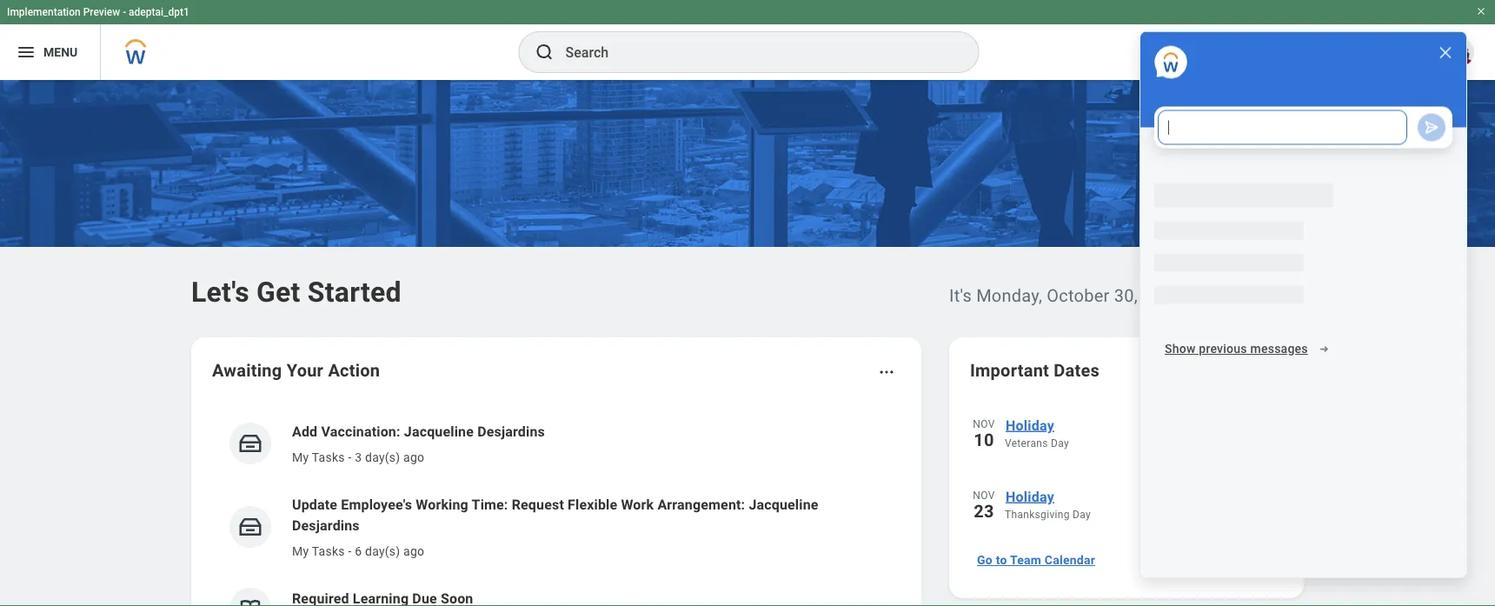 Task type: describe. For each thing, give the bounding box(es) containing it.
send image
[[1424, 119, 1441, 136]]

arrangement:
[[658, 496, 746, 513]]

tasks for 3
[[312, 450, 345, 464]]

- for adeptai_dpt1
[[123, 6, 126, 18]]

add
[[292, 423, 318, 440]]

inbox image
[[237, 430, 264, 457]]

desjardins inside update employee's working time: request flexible work arrangement: jacqueline desjardins
[[292, 517, 360, 534]]

day(s) for 3
[[365, 450, 400, 464]]

related actions image
[[878, 364, 896, 381]]

awaiting your action list
[[212, 407, 901, 606]]

working
[[416, 496, 469, 513]]

day for 23
[[1073, 509, 1091, 521]]

go
[[978, 553, 993, 567]]

my tasks - 6 day(s) ago
[[292, 544, 425, 558]]

23
[[974, 501, 995, 521]]

important dates
[[971, 360, 1100, 380]]

important dates element
[[971, 404, 1284, 539]]

show previous messages button
[[1155, 332, 1340, 367]]

close environment banner image
[[1477, 6, 1487, 17]]

notifications element
[[1339, 33, 1388, 71]]

implementation preview -   adeptai_dpt1
[[7, 6, 189, 18]]

update employee's working time: request flexible work arrangement: jacqueline desjardins
[[292, 496, 819, 534]]

arrow right small image
[[1316, 341, 1333, 358]]

holiday veterans day
[[1005, 417, 1070, 450]]

employee's
[[341, 496, 412, 513]]

work
[[621, 496, 654, 513]]

show previous messages
[[1165, 342, 1309, 357]]

profile logan mcneil image
[[1447, 38, 1475, 70]]

menu
[[43, 45, 78, 59]]

menu banner
[[0, 0, 1496, 80]]

holiday button for 10
[[1005, 414, 1284, 437]]

search image
[[534, 42, 555, 63]]

menu button
[[0, 24, 100, 80]]

it's monday, october 30, 2023
[[950, 285, 1183, 306]]

previous
[[1200, 342, 1248, 357]]

action
[[328, 360, 380, 380]]

add vaccination: jacqueline desjardins
[[292, 423, 545, 440]]

time:
[[472, 496, 508, 513]]

let's get started
[[191, 276, 402, 308]]

preview
[[83, 6, 120, 18]]

awaiting your action
[[212, 360, 380, 380]]

dates
[[1054, 360, 1100, 380]]

thanksgiving
[[1005, 509, 1070, 521]]

go to team calendar
[[978, 553, 1096, 567]]

- for 3
[[348, 450, 352, 464]]

request
[[512, 496, 564, 513]]

my tasks - 3 day(s) ago
[[292, 450, 425, 464]]

update
[[292, 496, 338, 513]]

veterans
[[1005, 437, 1049, 450]]

justify image
[[16, 42, 37, 63]]

x image
[[1438, 44, 1455, 61]]

holiday button for 23
[[1005, 485, 1284, 508]]



Task type: vqa. For each thing, say whether or not it's contained in the screenshot.
top ago
yes



Task type: locate. For each thing, give the bounding box(es) containing it.
day right thanksgiving
[[1073, 509, 1091, 521]]

messages
[[1251, 342, 1309, 357]]

holiday up veterans
[[1006, 417, 1055, 434]]

0 vertical spatial ago
[[404, 450, 425, 464]]

1 holiday from the top
[[1006, 417, 1055, 434]]

1 tasks from the top
[[312, 450, 345, 464]]

1 vertical spatial holiday button
[[1005, 485, 1284, 508]]

day right veterans
[[1051, 437, 1070, 450]]

day inside the holiday thanksgiving day
[[1073, 509, 1091, 521]]

1 my from the top
[[292, 450, 309, 464]]

day
[[1051, 437, 1070, 450], [1073, 509, 1091, 521]]

- inside menu banner
[[123, 6, 126, 18]]

day(s) right 6
[[365, 544, 400, 558]]

book open image
[[237, 596, 264, 606]]

0 vertical spatial holiday button
[[1005, 414, 1284, 437]]

jacqueline right the arrangement:
[[749, 496, 819, 513]]

30,
[[1115, 285, 1138, 306]]

holiday for 10
[[1006, 417, 1055, 434]]

let's
[[191, 276, 249, 308]]

started
[[308, 276, 402, 308]]

important
[[971, 360, 1050, 380]]

2 vertical spatial -
[[348, 544, 352, 558]]

2 holiday from the top
[[1006, 488, 1055, 505]]

tasks for 6
[[312, 544, 345, 558]]

my
[[292, 450, 309, 464], [292, 544, 309, 558]]

3
[[355, 450, 362, 464]]

my down add
[[292, 450, 309, 464]]

day for 10
[[1051, 437, 1070, 450]]

6
[[355, 544, 362, 558]]

nov for 10
[[973, 418, 995, 430]]

- left 3 on the left bottom
[[348, 450, 352, 464]]

- for 6
[[348, 544, 352, 558]]

10
[[974, 430, 995, 450]]

1 vertical spatial holiday
[[1006, 488, 1055, 505]]

1 vertical spatial -
[[348, 450, 352, 464]]

0 vertical spatial holiday
[[1006, 417, 1055, 434]]

tasks left 3 on the left bottom
[[312, 450, 345, 464]]

1 ago from the top
[[404, 450, 425, 464]]

implementation
[[7, 6, 81, 18]]

2 holiday button from the top
[[1005, 485, 1284, 508]]

tasks left 6
[[312, 544, 345, 558]]

0 vertical spatial nov
[[973, 418, 995, 430]]

desjardins down update
[[292, 517, 360, 534]]

day inside holiday veterans day
[[1051, 437, 1070, 450]]

1 vertical spatial jacqueline
[[749, 496, 819, 513]]

ago for my tasks - 6 day(s) ago
[[404, 544, 425, 558]]

flexible
[[568, 496, 618, 513]]

let's get started main content
[[0, 80, 1496, 606]]

1 vertical spatial desjardins
[[292, 517, 360, 534]]

day(s) right 3 on the left bottom
[[365, 450, 400, 464]]

my tasks element
[[1388, 33, 1437, 71]]

0 vertical spatial jacqueline
[[404, 423, 474, 440]]

holiday up thanksgiving
[[1006, 488, 1055, 505]]

1 vertical spatial day(s)
[[365, 544, 400, 558]]

nov 10
[[973, 418, 995, 450]]

nov 23
[[973, 490, 995, 521]]

0 horizontal spatial jacqueline
[[404, 423, 474, 440]]

1 horizontal spatial desjardins
[[478, 423, 545, 440]]

team
[[1010, 553, 1042, 567]]

holiday inside the holiday thanksgiving day
[[1006, 488, 1055, 505]]

0 horizontal spatial desjardins
[[292, 517, 360, 534]]

your
[[287, 360, 324, 380]]

holiday inside holiday veterans day
[[1006, 417, 1055, 434]]

show
[[1165, 342, 1196, 357]]

0 vertical spatial my
[[292, 450, 309, 464]]

1 vertical spatial my
[[292, 544, 309, 558]]

0 vertical spatial -
[[123, 6, 126, 18]]

ago down working
[[404, 544, 425, 558]]

jacqueline up working
[[404, 423, 474, 440]]

ago
[[404, 450, 425, 464], [404, 544, 425, 558]]

nov
[[973, 418, 995, 430], [973, 490, 995, 502]]

to
[[996, 553, 1008, 567]]

nov down 10
[[973, 490, 995, 502]]

my down update
[[292, 544, 309, 558]]

1 vertical spatial nov
[[973, 490, 995, 502]]

1 horizontal spatial jacqueline
[[749, 496, 819, 513]]

2 day(s) from the top
[[365, 544, 400, 558]]

Search Workday  search field
[[566, 33, 943, 71]]

- right preview
[[123, 6, 126, 18]]

vaccination:
[[321, 423, 401, 440]]

nov left holiday veterans day on the bottom of the page
[[973, 418, 995, 430]]

desjardins
[[478, 423, 545, 440], [292, 517, 360, 534]]

awaiting
[[212, 360, 282, 380]]

- left 6
[[348, 544, 352, 558]]

monday,
[[977, 285, 1043, 306]]

1 holiday button from the top
[[1005, 414, 1284, 437]]

tasks
[[312, 450, 345, 464], [312, 544, 345, 558]]

holiday for 23
[[1006, 488, 1055, 505]]

1 horizontal spatial day
[[1073, 509, 1091, 521]]

go to team calendar button
[[971, 543, 1103, 577]]

my for my tasks - 3 day(s) ago
[[292, 450, 309, 464]]

0 vertical spatial tasks
[[312, 450, 345, 464]]

holiday
[[1006, 417, 1055, 434], [1006, 488, 1055, 505]]

2 my from the top
[[292, 544, 309, 558]]

inbox image
[[237, 514, 264, 540]]

desjardins up time:
[[478, 423, 545, 440]]

-
[[123, 6, 126, 18], [348, 450, 352, 464], [348, 544, 352, 558]]

nov for 23
[[973, 490, 995, 502]]

calendar
[[1045, 553, 1096, 567]]

0 vertical spatial day(s)
[[365, 450, 400, 464]]

0 horizontal spatial day
[[1051, 437, 1070, 450]]

1 vertical spatial ago
[[404, 544, 425, 558]]

jacqueline
[[404, 423, 474, 440], [749, 496, 819, 513]]

2 tasks from the top
[[312, 544, 345, 558]]

1 vertical spatial day
[[1073, 509, 1091, 521]]

holiday button
[[1005, 414, 1284, 437], [1005, 485, 1284, 508]]

ago for my tasks - 3 day(s) ago
[[404, 450, 425, 464]]

None text field
[[1158, 110, 1408, 145]]

0 vertical spatial desjardins
[[478, 423, 545, 440]]

1 vertical spatial tasks
[[312, 544, 345, 558]]

0 vertical spatial day
[[1051, 437, 1070, 450]]

get
[[257, 276, 301, 308]]

1 day(s) from the top
[[365, 450, 400, 464]]

jacqueline inside update employee's working time: request flexible work arrangement: jacqueline desjardins
[[749, 496, 819, 513]]

holiday thanksgiving day
[[1005, 488, 1091, 521]]

day(s) for 6
[[365, 544, 400, 558]]

my for my tasks - 6 day(s) ago
[[292, 544, 309, 558]]

2 ago from the top
[[404, 544, 425, 558]]

october
[[1047, 285, 1110, 306]]

it's
[[950, 285, 972, 306]]

2 nov from the top
[[973, 490, 995, 502]]

1 nov from the top
[[973, 418, 995, 430]]

adeptai_dpt1
[[129, 6, 189, 18]]

day(s)
[[365, 450, 400, 464], [365, 544, 400, 558]]

2023
[[1143, 285, 1183, 306]]

ago down add vaccination: jacqueline desjardins on the left of page
[[404, 450, 425, 464]]



